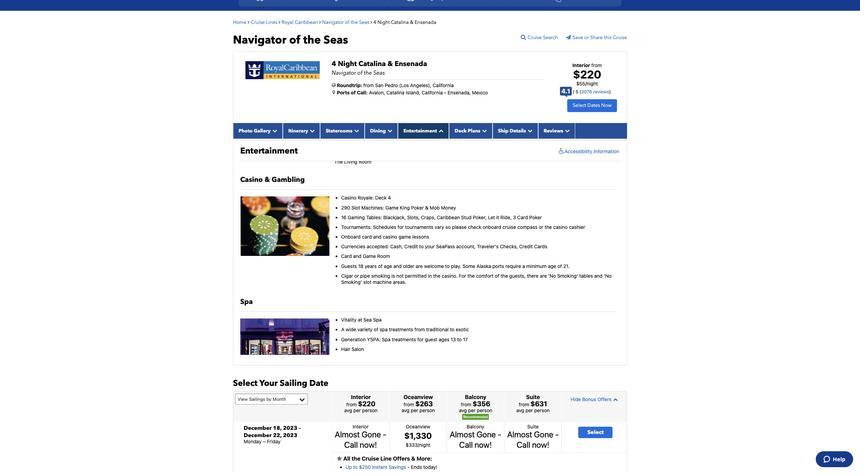 Task type: describe. For each thing, give the bounding box(es) containing it.
monday
[[244, 439, 262, 445]]

3
[[513, 214, 516, 220]]

2 december from the top
[[244, 431, 272, 439]]

per for $220
[[354, 407, 361, 413]]

1 'no from the left
[[548, 273, 556, 279]]

bonus
[[583, 396, 596, 402]]

cruise right this
[[613, 34, 627, 41]]

290 slot machines: game king poker & mob money
[[341, 205, 456, 210]]

from for roundtrip: from san pedro (los angeles), california
[[364, 82, 374, 88]]

gone for interior almost gone - call now!
[[362, 429, 381, 439]]

search image
[[521, 34, 528, 40]]

welcome
[[424, 263, 444, 269]]

your
[[260, 378, 278, 389]]

globe image
[[332, 82, 336, 87]]

cigar or pipe smoking is not permitted in the casino. for the comfort of the guests, there are 'no smoking' tables and 'no smoking' slot machine areas.
[[341, 273, 612, 285]]

0 horizontal spatial entertainment
[[240, 145, 298, 157]]

share
[[590, 34, 603, 41]]

1 vertical spatial seas
[[324, 32, 348, 48]]

1 angle right image from the left
[[248, 20, 250, 24]]

0 horizontal spatial offers
[[393, 455, 410, 462]]

0 vertical spatial room
[[359, 159, 372, 165]]

& inside the '4 night catalina & ensenada navigator of the seas'
[[388, 59, 393, 68]]

yspa:
[[367, 336, 381, 342]]

save or share this cruise
[[573, 34, 627, 41]]

18
[[358, 263, 364, 269]]

interior for $220
[[351, 394, 371, 400]]

from up "guest"
[[415, 327, 425, 333]]

from for interior from $220 avg per person
[[346, 402, 357, 407]]

ensenada for 4 night catalina & ensenada
[[415, 19, 437, 25]]

chevron down image for dining
[[386, 128, 393, 133]]

more:
[[417, 455, 432, 462]]

itinerary button
[[283, 123, 320, 139]]

1 vertical spatial for
[[418, 336, 424, 342]]

angle right image for cruise
[[279, 20, 280, 24]]

- for interior almost gone - call now!
[[383, 429, 387, 439]]

2 vertical spatial 4
[[388, 195, 391, 201]]

home link
[[233, 19, 247, 25]]

casino for casino royale: deck 4
[[341, 195, 357, 201]]

2 vertical spatial spa
[[382, 336, 391, 342]]

dining
[[370, 128, 386, 134]]

2 vertical spatial catalina
[[387, 89, 405, 95]]

living
[[344, 159, 358, 165]]

tournaments: schedules for tournaments vary so please check onboard cruise compass or the casino cashier
[[341, 224, 585, 230]]

almost for balcony almost gone - call now!
[[450, 429, 475, 439]]

select          dates now
[[573, 102, 612, 109]]

4 for 4 night catalina & ensenada
[[374, 19, 376, 25]]

hide
[[571, 396, 581, 402]]

1 age from the left
[[384, 263, 392, 269]]

call for balcony almost gone - call now!
[[459, 440, 473, 450]]

1 2023 from the top
[[283, 424, 297, 432]]

interior from $220 $55 / night
[[573, 62, 602, 86]]

generation yspa: spa treatments for guest ages 13 to 17
[[341, 336, 468, 342]]

and up 'not'
[[394, 263, 402, 269]]

of inside cigar or pipe smoking is not permitted in the casino. for the comfort of the guests, there are 'no smoking' tables and 'no smoking' slot machine areas.
[[495, 273, 500, 279]]

oceanview $1,330 $333 / night
[[404, 424, 432, 448]]

view sailings by month link
[[235, 393, 308, 405]]

/ inside 4.1 / 5 ( 3076 reviews )
[[573, 89, 575, 94]]

interior
[[573, 62, 590, 68]]

savings
[[389, 464, 406, 470]]

/ inside the interior from $220 $55 / night
[[585, 81, 587, 86]]

$631
[[531, 400, 547, 408]]

oceanview from $263 avg per person
[[402, 394, 435, 413]]

play.
[[451, 263, 461, 269]]

select for dates
[[573, 102, 587, 109]]

$263
[[416, 400, 433, 408]]

this
[[604, 34, 612, 41]]

3076 reviews link
[[582, 89, 609, 94]]

or for cigar or pipe smoking is not permitted in the casino. for the comfort of the guests, there are 'no smoking' tables and 'no smoking' slot machine areas.
[[355, 273, 359, 279]]

0 vertical spatial navigator
[[322, 19, 344, 25]]

up
[[346, 464, 352, 470]]

view
[[238, 396, 248, 402]]

slot
[[352, 205, 360, 210]]

gone for suite almost gone - call now!
[[534, 429, 554, 439]]

star image
[[337, 456, 342, 461]]

instant
[[372, 464, 388, 470]]

$220 for interior from $220 $55 / night
[[573, 68, 602, 81]]

machines:
[[362, 205, 384, 210]]

let
[[488, 214, 495, 220]]

& down travel menu navigation
[[410, 19, 414, 25]]

photo
[[239, 128, 253, 134]]

by
[[267, 396, 272, 402]]

person for $631
[[535, 407, 550, 413]]

roundtrip:
[[337, 82, 362, 88]]

1 vertical spatial card
[[341, 253, 352, 259]]

a
[[523, 263, 525, 269]]

0 vertical spatial are
[[416, 263, 423, 269]]

ends
[[411, 464, 422, 470]]

oceanview for $1,330
[[406, 424, 430, 429]]

2 'no from the left
[[604, 273, 612, 279]]

290
[[341, 205, 350, 210]]

now! for interior almost gone - call now!
[[360, 440, 377, 450]]

travel menu navigation
[[239, 0, 622, 6]]

reviews
[[544, 128, 564, 134]]

the inside the '4 night catalina & ensenada navigator of the seas'
[[364, 69, 372, 77]]

of inside the '4 night catalina & ensenada navigator of the seas'
[[358, 69, 363, 77]]

gambling
[[272, 175, 305, 184]]

money
[[441, 205, 456, 210]]

entertainment inside entertainment dropdown button
[[404, 128, 437, 134]]

today!
[[424, 464, 437, 470]]

2 age from the left
[[548, 263, 556, 269]]

to up 13
[[450, 327, 455, 333]]

slot
[[363, 279, 372, 285]]

to right up
[[353, 464, 358, 470]]

1 vertical spatial smoking'
[[341, 279, 362, 285]]

photo gallery
[[239, 128, 271, 134]]

vitality at sea spa
[[341, 317, 382, 323]]

oceanview for from
[[404, 394, 433, 400]]

friday
[[267, 439, 281, 445]]

salon
[[352, 346, 364, 352]]

cruise left lines
[[251, 19, 265, 25]]

ship details
[[498, 128, 526, 134]]

gaming
[[348, 214, 365, 220]]

for
[[459, 273, 466, 279]]

is
[[392, 273, 395, 279]]

up to $250 instant savings -             ends today!
[[346, 464, 437, 470]]

tables
[[580, 273, 593, 279]]

king
[[400, 205, 410, 210]]

craps,
[[421, 214, 436, 220]]

smoking
[[371, 273, 390, 279]]

& up ends
[[411, 455, 415, 462]]

california for island,
[[422, 89, 443, 95]]

date
[[310, 378, 329, 389]]

4 night catalina & ensenada
[[374, 19, 437, 25]]

1 vertical spatial room
[[377, 253, 390, 259]]

chevron down image for ship details
[[526, 128, 533, 133]]

per for $356
[[468, 407, 476, 413]]

chevron down image for deck plans
[[481, 128, 487, 133]]

are inside cigar or pipe smoking is not permitted in the casino. for the comfort of the guests, there are 'no smoking' tables and 'no smoking' slot machine areas.
[[540, 273, 547, 279]]

from for suite from $631 avg per person
[[519, 402, 529, 407]]

hide bonus offers
[[571, 396, 612, 402]]

from for oceanview from $263 avg per person
[[404, 402, 414, 407]]

suite for $631
[[526, 394, 540, 400]]

1 vertical spatial spa
[[373, 317, 382, 323]]

balcony almost gone - call now!
[[450, 424, 502, 450]]

night for 4 night catalina & ensenada navigator of the seas
[[338, 59, 357, 68]]

check
[[468, 224, 482, 230]]

permitted
[[405, 273, 427, 279]]

to left play.
[[445, 263, 450, 269]]

require
[[506, 263, 521, 269]]

deck plans
[[455, 128, 481, 134]]

1 horizontal spatial poker
[[530, 214, 542, 220]]

please
[[452, 224, 467, 230]]

spa
[[380, 327, 388, 333]]

almost for interior almost gone - call now!
[[335, 429, 360, 439]]

pedro
[[385, 82, 398, 88]]

years
[[365, 263, 377, 269]]

reviews
[[594, 89, 609, 94]]

generation
[[341, 336, 366, 342]]

0 horizontal spatial –
[[263, 439, 266, 445]]

hide bonus offers link
[[564, 393, 625, 405]]

almost for suite almost gone - call now!
[[507, 429, 532, 439]]

seas inside the '4 night catalina & ensenada navigator of the seas'
[[374, 69, 385, 77]]

california for angeles),
[[433, 82, 454, 88]]

0 vertical spatial caribbean
[[295, 19, 318, 25]]

paper plane image
[[566, 35, 573, 40]]

$356
[[473, 400, 491, 408]]

cigar
[[341, 273, 353, 279]]

& left "gambling"
[[265, 175, 270, 184]]

call for interior almost gone - call now!
[[344, 440, 358, 450]]

0 horizontal spatial poker
[[411, 205, 424, 210]]

interior from $220 avg per person
[[344, 394, 378, 413]]

lines
[[266, 19, 278, 25]]

poker,
[[473, 214, 487, 220]]

chevron down image for reviews
[[564, 128, 570, 133]]

ages
[[439, 336, 450, 342]]

1 vertical spatial caribbean
[[437, 214, 460, 220]]

entertainment button
[[398, 123, 449, 139]]

ship
[[498, 128, 509, 134]]

royal caribbean link
[[282, 19, 318, 25]]

casino for casino & gambling
[[240, 175, 263, 184]]

1 vertical spatial treatments
[[392, 336, 416, 342]]

hair salon
[[341, 346, 364, 352]]

casino.
[[442, 273, 458, 279]]

0 vertical spatial game
[[386, 205, 399, 210]]

0 horizontal spatial deck
[[375, 195, 387, 201]]

deck plans button
[[449, 123, 493, 139]]

0 vertical spatial treatments
[[389, 327, 413, 333]]

2 2023 from the top
[[283, 431, 297, 439]]

•
[[444, 89, 447, 95]]

december 18, 2023 – december 22, 2023 monday – friday
[[244, 424, 301, 445]]



Task type: vqa. For each thing, say whether or not it's contained in the screenshot.
Miami, Florida
no



Task type: locate. For each thing, give the bounding box(es) containing it.
ports of call: avalon, catalina island, california • ensenada, mexico
[[337, 89, 488, 95]]

1 horizontal spatial 'no
[[604, 273, 612, 279]]

0 vertical spatial offers
[[598, 396, 612, 402]]

$220
[[573, 68, 602, 81], [358, 400, 376, 408]]

2 horizontal spatial or
[[585, 34, 589, 41]]

and up accepted:
[[373, 234, 382, 240]]

2 per from the left
[[411, 407, 418, 413]]

for up game
[[398, 224, 404, 230]]

exotic
[[456, 327, 469, 333]]

compass
[[518, 224, 538, 230]]

1 credit from the left
[[404, 244, 418, 249]]

chevron down image
[[386, 128, 393, 133], [526, 128, 533, 133], [564, 128, 570, 133]]

2 chevron down image from the left
[[308, 128, 315, 133]]

gone for balcony almost gone - call now!
[[477, 429, 496, 439]]

3 call from the left
[[517, 440, 530, 450]]

information
[[594, 148, 619, 154]]

2023 right "22,"
[[283, 431, 297, 439]]

1 avg from the left
[[344, 407, 352, 413]]

2 horizontal spatial select
[[588, 428, 604, 436]]

0 horizontal spatial game
[[363, 253, 376, 259]]

–
[[299, 424, 301, 432], [263, 439, 266, 445]]

for left "guest"
[[418, 336, 424, 342]]

navigator of the seas main content
[[230, 14, 631, 472]]

person for $356
[[477, 407, 493, 413]]

caribbean right royal
[[295, 19, 318, 25]]

- inside balcony almost gone - call now!
[[498, 429, 502, 439]]

person inside oceanview from $263 avg per person
[[420, 407, 435, 413]]

deck up machines:
[[375, 195, 387, 201]]

suite for gone
[[528, 424, 539, 429]]

1 horizontal spatial night
[[587, 81, 598, 86]]

4 angle right image from the left
[[371, 20, 372, 24]]

0 vertical spatial $220
[[573, 68, 602, 81]]

ports
[[493, 263, 504, 269]]

1 vertical spatial poker
[[530, 214, 542, 220]]

1 vertical spatial are
[[540, 273, 547, 279]]

select down hide bonus offers link
[[588, 428, 604, 436]]

balcony down the recommended image
[[467, 424, 485, 429]]

per for $631
[[526, 407, 533, 413]]

avg for $631
[[517, 407, 525, 413]]

december up monday
[[244, 424, 272, 432]]

1 horizontal spatial now!
[[475, 440, 492, 450]]

2 angle right image from the left
[[279, 20, 280, 24]]

gone inside balcony almost gone - call now!
[[477, 429, 496, 439]]

angle right image
[[248, 20, 250, 24], [279, 20, 280, 24], [319, 20, 321, 24], [371, 20, 372, 24]]

1 vertical spatial navigator of the seas
[[233, 32, 348, 48]]

are up permitted
[[416, 263, 423, 269]]

)
[[609, 89, 611, 94]]

to
[[419, 244, 424, 249], [445, 263, 450, 269], [450, 327, 455, 333], [457, 336, 462, 342], [353, 464, 358, 470]]

chevron up image left "deck plans"
[[437, 128, 444, 133]]

navigator inside the '4 night catalina & ensenada navigator of the seas'
[[332, 69, 356, 77]]

of
[[345, 19, 350, 25], [289, 32, 301, 48], [358, 69, 363, 77], [351, 89, 356, 95], [378, 263, 383, 269], [558, 263, 562, 269], [495, 273, 500, 279], [374, 327, 379, 333]]

1 december from the top
[[244, 424, 272, 432]]

4 for 4 night catalina & ensenada navigator of the seas
[[332, 59, 336, 68]]

catalina inside the '4 night catalina & ensenada navigator of the seas'
[[359, 59, 386, 68]]

0 vertical spatial night
[[378, 19, 390, 25]]

0 horizontal spatial casino
[[383, 234, 397, 240]]

chevron down image inside dining dropdown button
[[386, 128, 393, 133]]

– left friday
[[263, 439, 266, 445]]

call:
[[357, 89, 368, 95]]

smoking' down '21.'
[[558, 273, 578, 279]]

per up interior almost gone - call now!
[[354, 407, 361, 413]]

from inside oceanview from $263 avg per person
[[404, 402, 414, 407]]

from left $356
[[461, 402, 472, 407]]

1 gone from the left
[[362, 429, 381, 439]]

- for balcony almost gone - call now!
[[498, 429, 502, 439]]

0 vertical spatial ensenada
[[415, 19, 437, 25]]

from for interior from $220 $55 / night
[[592, 62, 602, 68]]

0 vertical spatial poker
[[411, 205, 424, 210]]

chevron up image right bonus at the bottom right of the page
[[612, 397, 618, 402]]

1 horizontal spatial almost
[[450, 429, 475, 439]]

and up 18
[[353, 253, 362, 259]]

0 vertical spatial interior
[[351, 394, 371, 400]]

caribbean
[[295, 19, 318, 25], [437, 214, 460, 220]]

- inside 'suite almost gone - call now!'
[[555, 429, 559, 439]]

0 horizontal spatial age
[[384, 263, 392, 269]]

1 horizontal spatial casino
[[553, 224, 568, 230]]

line
[[381, 455, 392, 462]]

1 horizontal spatial call
[[459, 440, 473, 450]]

interior inside interior from $220 avg per person
[[351, 394, 371, 400]]

deck inside dropdown button
[[455, 128, 467, 134]]

now! for suite almost gone - call now!
[[532, 440, 550, 450]]

all the cruise line offers & more:
[[342, 455, 432, 462]]

2 now! from the left
[[475, 440, 492, 450]]

0 vertical spatial –
[[299, 424, 301, 432]]

night inside "oceanview $1,330 $333 / night"
[[419, 442, 431, 448]]

casino
[[553, 224, 568, 230], [383, 234, 397, 240]]

1 person from the left
[[362, 407, 378, 413]]

2 gone from the left
[[477, 429, 496, 439]]

3 person from the left
[[477, 407, 493, 413]]

call inside balcony almost gone - call now!
[[459, 440, 473, 450]]

2 vertical spatial select
[[588, 428, 604, 436]]

4
[[374, 19, 376, 25], [332, 59, 336, 68], [388, 195, 391, 201]]

1 horizontal spatial –
[[299, 424, 301, 432]]

1 chevron down image from the left
[[386, 128, 393, 133]]

ensenada for 4 night catalina & ensenada navigator of the seas
[[395, 59, 427, 68]]

1 vertical spatial game
[[363, 253, 376, 259]]

gone down $631
[[534, 429, 554, 439]]

/ left 5
[[573, 89, 575, 94]]

select for your
[[233, 378, 258, 389]]

casino
[[240, 175, 263, 184], [341, 195, 357, 201]]

chevron down image inside itinerary dropdown button
[[308, 128, 315, 133]]

1 horizontal spatial deck
[[455, 128, 467, 134]]

select link
[[579, 427, 613, 438]]

1 now! from the left
[[360, 440, 377, 450]]

1 horizontal spatial casino
[[341, 195, 357, 201]]

staterooms button
[[320, 123, 365, 139]]

3 avg from the left
[[459, 407, 467, 413]]

1 horizontal spatial room
[[377, 253, 390, 259]]

night down $1,330
[[419, 442, 431, 448]]

now! for balcony almost gone - call now!
[[475, 440, 492, 450]]

select down (
[[573, 102, 587, 109]]

chevron down image inside staterooms dropdown button
[[353, 128, 359, 133]]

chevron up image inside entertainment dropdown button
[[437, 128, 444, 133]]

details
[[510, 128, 526, 134]]

1 per from the left
[[354, 407, 361, 413]]

2 credit from the left
[[519, 244, 533, 249]]

from inside balcony from $356 avg per person
[[461, 402, 472, 407]]

map marker image
[[333, 90, 335, 95]]

0 vertical spatial entertainment
[[404, 128, 437, 134]]

room down accepted:
[[377, 253, 390, 259]]

1 horizontal spatial credit
[[519, 244, 533, 249]]

deck left plans on the top right
[[455, 128, 467, 134]]

almost down the recommended image
[[450, 429, 475, 439]]

0 horizontal spatial or
[[355, 273, 359, 279]]

night up 3076 reviews link
[[587, 81, 598, 86]]

$220 up 4.1 / 5 ( 3076 reviews )
[[573, 68, 602, 81]]

room
[[359, 159, 372, 165], [377, 253, 390, 259]]

credit left 'cards'
[[519, 244, 533, 249]]

1 horizontal spatial card
[[518, 214, 528, 220]]

chevron down image left the ship
[[481, 128, 487, 133]]

entertainment
[[404, 128, 437, 134], [240, 145, 298, 157]]

caribbean down money
[[437, 214, 460, 220]]

person up the recommended image
[[477, 407, 493, 413]]

game up years
[[363, 253, 376, 259]]

chevron down image up wheelchair image on the right top of page
[[564, 128, 570, 133]]

4 up 290 slot machines: game king poker & mob money
[[388, 195, 391, 201]]

per for $263
[[411, 407, 418, 413]]

angle right image right home link
[[248, 20, 250, 24]]

0 horizontal spatial caribbean
[[295, 19, 318, 25]]

night for 4 night catalina & ensenada
[[378, 19, 390, 25]]

(los
[[399, 82, 409, 88]]

3 angle right image from the left
[[319, 20, 321, 24]]

person up interior almost gone - call now!
[[362, 407, 378, 413]]

1 vertical spatial casino
[[341, 195, 357, 201]]

cruise lines link
[[251, 19, 278, 25]]

room right living
[[359, 159, 372, 165]]

angle right image for navigator
[[371, 20, 372, 24]]

gallery
[[254, 128, 271, 134]]

- inside interior almost gone - call now!
[[383, 429, 387, 439]]

suite inside suite from $631 avg per person
[[526, 394, 540, 400]]

catalina for 4 night catalina & ensenada
[[391, 19, 409, 25]]

1 vertical spatial 4
[[332, 59, 336, 68]]

mob
[[430, 205, 440, 210]]

1 vertical spatial select
[[233, 378, 258, 389]]

night
[[378, 19, 390, 25], [338, 59, 357, 68]]

1 vertical spatial catalina
[[359, 59, 386, 68]]

0 horizontal spatial credit
[[404, 244, 418, 249]]

chevron down image inside ship details dropdown button
[[526, 128, 533, 133]]

account,
[[456, 244, 476, 249]]

island,
[[406, 89, 421, 95]]

balcony inside balcony almost gone - call now!
[[467, 424, 485, 429]]

from right interior
[[592, 62, 602, 68]]

cruise left search
[[528, 34, 542, 41]]

from inside suite from $631 avg per person
[[519, 402, 529, 407]]

3 chevron down image from the left
[[353, 128, 359, 133]]

2 horizontal spatial seas
[[374, 69, 385, 77]]

person inside suite from $631 avg per person
[[535, 407, 550, 413]]

catalina for 4 night catalina & ensenada navigator of the seas
[[359, 59, 386, 68]]

22,
[[273, 431, 282, 439]]

angle right image left 4 night catalina & ensenada
[[371, 20, 372, 24]]

2 almost from the left
[[450, 429, 475, 439]]

$220 inside interior from $220 avg per person
[[358, 400, 376, 408]]

balcony inside balcony from $356 avg per person
[[465, 394, 487, 400]]

royal caribbean image
[[246, 61, 320, 79]]

and inside cigar or pipe smoking is not permitted in the casino. for the comfort of the guests, there are 'no smoking' tables and 'no smoking' slot machine areas.
[[595, 273, 603, 279]]

1 vertical spatial deck
[[375, 195, 387, 201]]

chevron down image inside deck plans dropdown button
[[481, 128, 487, 133]]

$220 inside the interior from $220 $55 / night
[[573, 68, 602, 81]]

card and game room
[[341, 253, 390, 259]]

navigator right royal caribbean link in the left of the page
[[322, 19, 344, 25]]

navigator of the seas
[[322, 19, 369, 25], [233, 32, 348, 48]]

person up "oceanview $1,330 $333 / night"
[[420, 407, 435, 413]]

chevron down image left entertainment dropdown button
[[386, 128, 393, 133]]

4 up globe icon
[[332, 59, 336, 68]]

2 horizontal spatial chevron down image
[[564, 128, 570, 133]]

are
[[416, 263, 423, 269], [540, 273, 547, 279]]

0 vertical spatial suite
[[526, 394, 540, 400]]

2 horizontal spatial gone
[[534, 429, 554, 439]]

1 vertical spatial chevron up image
[[612, 397, 618, 402]]

& left mob
[[425, 205, 429, 210]]

chevron down image inside photo gallery dropdown button
[[271, 128, 277, 133]]

almost up all
[[335, 429, 360, 439]]

2 horizontal spatial 4
[[388, 195, 391, 201]]

1 vertical spatial offers
[[393, 455, 410, 462]]

casino left the cashier
[[553, 224, 568, 230]]

offers right bonus at the bottom right of the page
[[598, 396, 612, 402]]

or right the save
[[585, 34, 589, 41]]

gone inside 'suite almost gone - call now!'
[[534, 429, 554, 439]]

0 horizontal spatial /
[[418, 442, 419, 448]]

$220 up interior almost gone - call now!
[[358, 400, 376, 408]]

0 vertical spatial or
[[585, 34, 589, 41]]

call for suite almost gone - call now!
[[517, 440, 530, 450]]

1 horizontal spatial /
[[573, 89, 575, 94]]

avg inside interior from $220 avg per person
[[344, 407, 352, 413]]

2 horizontal spatial call
[[517, 440, 530, 450]]

save
[[573, 34, 583, 41]]

variety
[[358, 327, 373, 333]]

3 gone from the left
[[534, 429, 554, 439]]

for
[[398, 224, 404, 230], [418, 336, 424, 342]]

4 right navigator of the seas link
[[374, 19, 376, 25]]

are right there on the right
[[540, 273, 547, 279]]

1 vertical spatial california
[[422, 89, 443, 95]]

& up pedro
[[388, 59, 393, 68]]

angle right image for royal
[[319, 20, 321, 24]]

3 chevron down image from the left
[[564, 128, 570, 133]]

person inside interior from $220 avg per person
[[362, 407, 378, 413]]

mexico
[[472, 89, 488, 95]]

/ inside "oceanview $1,330 $333 / night"
[[418, 442, 419, 448]]

currencies
[[341, 244, 366, 249]]

1 horizontal spatial 4
[[374, 19, 376, 25]]

treatments
[[389, 327, 413, 333], [392, 336, 416, 342]]

smoking' down cigar
[[341, 279, 362, 285]]

from left $263
[[404, 402, 414, 407]]

chevron down image inside reviews dropdown button
[[564, 128, 570, 133]]

or left "pipe"
[[355, 273, 359, 279]]

chevron up image for entertainment
[[437, 128, 444, 133]]

chevron up image
[[437, 128, 444, 133], [612, 397, 618, 402]]

1 horizontal spatial select
[[573, 102, 587, 109]]

1 vertical spatial /
[[573, 89, 575, 94]]

to left 'your'
[[419, 244, 424, 249]]

now! inside 'suite almost gone - call now!'
[[532, 440, 550, 450]]

4 avg from the left
[[517, 407, 525, 413]]

1 horizontal spatial seas
[[359, 19, 369, 25]]

chevron down image for itinerary
[[308, 128, 315, 133]]

or for save or share this cruise
[[585, 34, 589, 41]]

now! inside balcony almost gone - call now!
[[475, 440, 492, 450]]

2 horizontal spatial /
[[585, 81, 587, 86]]

poker up slots,
[[411, 205, 424, 210]]

night inside the interior from $220 $55 / night
[[587, 81, 598, 86]]

/ up 4.1 / 5 ( 3076 reviews )
[[585, 81, 587, 86]]

$220 for interior from $220 avg per person
[[358, 400, 376, 408]]

1 chevron down image from the left
[[271, 128, 277, 133]]

card up guests
[[341, 253, 352, 259]]

recommended image
[[463, 414, 489, 420]]

1 horizontal spatial $220
[[573, 68, 602, 81]]

wheelchair image
[[557, 148, 565, 155]]

at
[[358, 317, 362, 323]]

age left '21.'
[[548, 263, 556, 269]]

december left "22,"
[[244, 431, 272, 439]]

0 vertical spatial night
[[587, 81, 598, 86]]

avg for $356
[[459, 407, 467, 413]]

per inside suite from $631 avg per person
[[526, 407, 533, 413]]

chevron down image
[[271, 128, 277, 133], [308, 128, 315, 133], [353, 128, 359, 133], [481, 128, 487, 133]]

guests
[[341, 263, 357, 269]]

per inside interior from $220 avg per person
[[354, 407, 361, 413]]

chevron up image inside hide bonus offers link
[[612, 397, 618, 402]]

from up interior almost gone - call now!
[[346, 402, 357, 407]]

sailings
[[249, 396, 265, 402]]

balcony up the recommended image
[[465, 394, 487, 400]]

4 person from the left
[[535, 407, 550, 413]]

0 vertical spatial smoking'
[[558, 273, 578, 279]]

balcony for gone
[[467, 424, 485, 429]]

1 vertical spatial navigator
[[233, 32, 287, 48]]

2 call from the left
[[459, 440, 473, 450]]

spa
[[240, 297, 253, 307], [373, 317, 382, 323], [382, 336, 391, 342]]

avg inside oceanview from $263 avg per person
[[402, 407, 410, 413]]

chevron down image left reviews
[[526, 128, 533, 133]]

0 horizontal spatial are
[[416, 263, 423, 269]]

ensenada up (los
[[395, 59, 427, 68]]

angle right image right lines
[[279, 20, 280, 24]]

chevron up image for hide bonus offers
[[612, 397, 618, 402]]

select
[[573, 102, 587, 109], [233, 378, 258, 389], [588, 428, 604, 436]]

4 inside the '4 night catalina & ensenada navigator of the seas'
[[332, 59, 336, 68]]

accessibility information
[[565, 148, 619, 154]]

1 almost from the left
[[335, 429, 360, 439]]

avg for $263
[[402, 407, 410, 413]]

balcony for $356
[[465, 394, 487, 400]]

per inside balcony from $356 avg per person
[[468, 407, 476, 413]]

now! inside interior almost gone - call now!
[[360, 440, 377, 450]]

0 horizontal spatial for
[[398, 224, 404, 230]]

person for $220
[[362, 407, 378, 413]]

0 horizontal spatial room
[[359, 159, 372, 165]]

person inside balcony from $356 avg per person
[[477, 407, 493, 413]]

21.
[[564, 263, 570, 269]]

0 vertical spatial catalina
[[391, 19, 409, 25]]

'no
[[548, 273, 556, 279], [604, 273, 612, 279]]

oceanview inside oceanview from $263 avg per person
[[404, 394, 433, 400]]

per up the recommended image
[[468, 407, 476, 413]]

treatments up generation yspa: spa treatments for guest ages 13 to 17
[[389, 327, 413, 333]]

onboard card and casino game lessons
[[341, 234, 429, 240]]

gone inside interior almost gone - call now!
[[362, 429, 381, 439]]

night inside the '4 night catalina & ensenada navigator of the seas'
[[338, 59, 357, 68]]

there
[[527, 273, 539, 279]]

now
[[602, 102, 612, 109]]

california left • at the top right
[[422, 89, 443, 95]]

0 horizontal spatial casino
[[240, 175, 263, 184]]

select your sailing date
[[233, 378, 329, 389]]

or right compass
[[539, 224, 544, 230]]

cruise up up to $250 instant savings link
[[362, 455, 379, 462]]

areas.
[[393, 279, 407, 285]]

1 horizontal spatial are
[[540, 273, 547, 279]]

2 vertical spatial /
[[418, 442, 419, 448]]

poker up compass
[[530, 214, 542, 220]]

avg inside balcony from $356 avg per person
[[459, 407, 467, 413]]

a wide variety of spa treatments from traditional to exotic
[[341, 327, 469, 333]]

from left $631
[[519, 402, 529, 407]]

reviews button
[[538, 123, 576, 139]]

1 horizontal spatial chevron down image
[[526, 128, 533, 133]]

traveler's
[[477, 244, 499, 249]]

0 horizontal spatial gone
[[362, 429, 381, 439]]

gone up line
[[362, 429, 381, 439]]

avg for $220
[[344, 407, 352, 413]]

interior inside interior almost gone - call now!
[[353, 424, 369, 429]]

per inside oceanview from $263 avg per person
[[411, 407, 418, 413]]

0 horizontal spatial chevron up image
[[437, 128, 444, 133]]

ensenada inside the '4 night catalina & ensenada navigator of the seas'
[[395, 59, 427, 68]]

4 chevron down image from the left
[[481, 128, 487, 133]]

avg inside suite from $631 avg per person
[[517, 407, 525, 413]]

2 avg from the left
[[402, 407, 410, 413]]

0 horizontal spatial night
[[338, 59, 357, 68]]

it
[[496, 214, 499, 220]]

1 vertical spatial suite
[[528, 424, 539, 429]]

1 vertical spatial or
[[539, 224, 544, 230]]

almost inside balcony almost gone - call now!
[[450, 429, 475, 439]]

&
[[410, 19, 414, 25], [388, 59, 393, 68], [265, 175, 270, 184], [425, 205, 429, 210], [411, 455, 415, 462]]

2023 right 18,
[[283, 424, 297, 432]]

cashier
[[569, 224, 585, 230]]

2 chevron down image from the left
[[526, 128, 533, 133]]

roundtrip: from san pedro (los angeles), california
[[337, 82, 454, 88]]

select up view
[[233, 378, 258, 389]]

1 vertical spatial entertainment
[[240, 145, 298, 157]]

0 vertical spatial 4
[[374, 19, 376, 25]]

0 horizontal spatial select
[[233, 378, 258, 389]]

game
[[386, 205, 399, 210], [363, 253, 376, 259]]

1 horizontal spatial smoking'
[[558, 273, 578, 279]]

card right 3 at the right top of page
[[518, 214, 528, 220]]

from inside interior from $220 avg per person
[[346, 402, 357, 407]]

game up blackjack,
[[386, 205, 399, 210]]

1 call from the left
[[344, 440, 358, 450]]

vitality
[[341, 317, 357, 323]]

sailing
[[280, 378, 307, 389]]

navigator up roundtrip:
[[332, 69, 356, 77]]

- for suite almost gone - call now!
[[555, 429, 559, 439]]

1 horizontal spatial caribbean
[[437, 214, 460, 220]]

photo gallery button
[[233, 123, 283, 139]]

0 vertical spatial for
[[398, 224, 404, 230]]

16 gaming tables: blackjack, slots, craps, caribbean stud poker, let it ride, 3 card poker
[[341, 214, 542, 220]]

balcony
[[465, 394, 487, 400], [467, 424, 485, 429]]

4.1
[[562, 88, 570, 95]]

schedules
[[373, 224, 396, 230]]

avalon,
[[369, 89, 385, 95]]

2 horizontal spatial almost
[[507, 429, 532, 439]]

san
[[375, 82, 384, 88]]

navigator down 'cruise lines' link
[[233, 32, 287, 48]]

person for $263
[[420, 407, 435, 413]]

call inside interior almost gone - call now!
[[344, 440, 358, 450]]

smoking'
[[558, 273, 578, 279], [341, 279, 362, 285]]

wide
[[346, 327, 356, 333]]

chevron down image for staterooms
[[353, 128, 359, 133]]

– right 18,
[[299, 424, 301, 432]]

1 horizontal spatial game
[[386, 205, 399, 210]]

california up • at the top right
[[433, 82, 454, 88]]

/ down $1,330
[[418, 442, 419, 448]]

3 now! from the left
[[532, 440, 550, 450]]

to left "17"
[[457, 336, 462, 342]]

oceanview inside "oceanview $1,330 $333 / night"
[[406, 424, 430, 429]]

gone down the recommended image
[[477, 429, 496, 439]]

call inside 'suite almost gone - call now!'
[[517, 440, 530, 450]]

credit down game
[[404, 244, 418, 249]]

avg left $631
[[517, 407, 525, 413]]

pipe
[[360, 273, 370, 279]]

1 vertical spatial casino
[[383, 234, 397, 240]]

or
[[585, 34, 589, 41], [539, 224, 544, 230], [355, 273, 359, 279]]

3 per from the left
[[468, 407, 476, 413]]

4 per from the left
[[526, 407, 533, 413]]

angle right image right royal caribbean
[[319, 20, 321, 24]]

1 horizontal spatial offers
[[598, 396, 612, 402]]

from inside the interior from $220 $55 / night
[[592, 62, 602, 68]]

person up 'suite almost gone - call now!'
[[535, 407, 550, 413]]

per up 'suite almost gone - call now!'
[[526, 407, 533, 413]]

0 vertical spatial spa
[[240, 297, 253, 307]]

suite inside 'suite almost gone - call now!'
[[528, 424, 539, 429]]

treatments down a wide variety of spa treatments from traditional to exotic
[[392, 336, 416, 342]]

hair
[[341, 346, 350, 352]]

almost inside interior almost gone - call now!
[[335, 429, 360, 439]]

17
[[463, 336, 468, 342]]

age
[[384, 263, 392, 269], [548, 263, 556, 269]]

ports
[[337, 89, 350, 95]]

0 vertical spatial navigator of the seas
[[322, 19, 369, 25]]

or inside cigar or pipe smoking is not permitted in the casino. for the comfort of the guests, there are 'no smoking' tables and 'no smoking' slot machine areas.
[[355, 273, 359, 279]]

0 vertical spatial seas
[[359, 19, 369, 25]]

guest
[[425, 336, 438, 342]]

almost inside 'suite almost gone - call now!'
[[507, 429, 532, 439]]

cruise search link
[[521, 34, 565, 41]]

from for balcony from $356 avg per person
[[461, 402, 472, 407]]

3 almost from the left
[[507, 429, 532, 439]]

chevron down image for photo gallery
[[271, 128, 277, 133]]

interior for gone
[[353, 424, 369, 429]]

california
[[433, 82, 454, 88], [422, 89, 443, 95]]

2 person from the left
[[420, 407, 435, 413]]



